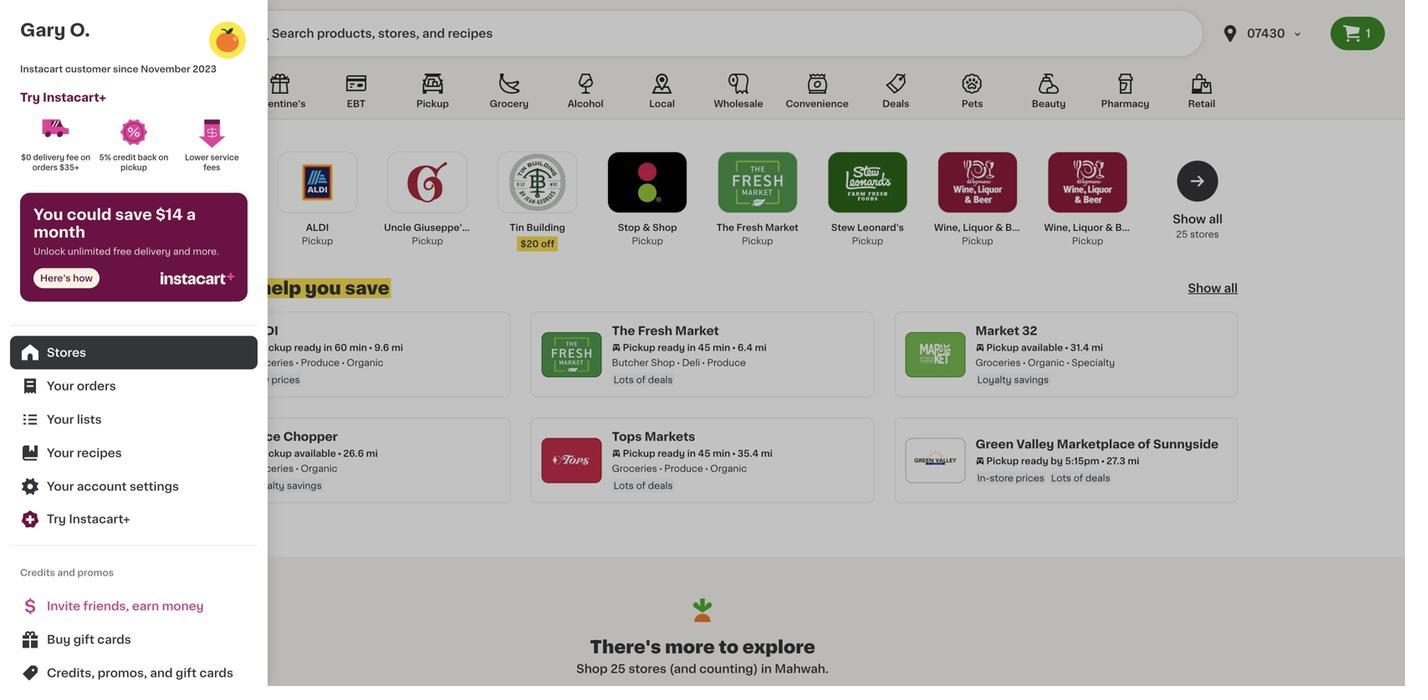 Task type: vqa. For each thing, say whether or not it's contained in the screenshot.
the Deals button
yes



Task type: describe. For each thing, give the bounding box(es) containing it.
marketplace for giuseppe's
[[470, 223, 529, 232]]

prices inside 'groceries produce organic low prices'
[[272, 375, 300, 385]]

by
[[1051, 457, 1064, 466]]

in for tops markets
[[688, 449, 696, 458]]

building
[[527, 223, 566, 232]]

back
[[138, 154, 157, 162]]

2 pickup link from the left
[[1045, 151, 1132, 248]]

1 inside button
[[1367, 28, 1372, 39]]

25 inside show all 25 stores
[[1177, 230, 1189, 239]]

credits and promos
[[20, 568, 114, 577]]

credits, promos, and gift cards link
[[10, 657, 258, 686]]

1 vertical spatial orders
[[77, 380, 116, 392]]

since
[[113, 64, 139, 74]]

31.4
[[1071, 343, 1090, 352]]

the fresh market
[[612, 325, 720, 337]]

pickup button
[[397, 70, 469, 119]]

mahwah.
[[775, 663, 829, 675]]

delivery inside the $0 delivery fee on orders $35+
[[33, 154, 64, 162]]

stew
[[832, 223, 856, 232]]

fresh for the fresh market
[[638, 325, 673, 337]]

in-store prices lots of deals
[[978, 474, 1111, 483]]

0 horizontal spatial try
[[20, 92, 40, 103]]

groceries for market 32
[[976, 358, 1021, 367]]

ebt
[[347, 99, 366, 108]]

pets
[[962, 99, 984, 108]]

pets button
[[937, 70, 1009, 119]]

cards inside credits, promos, and gift cards link
[[200, 667, 233, 679]]

price chopper pickup available 26.6 mi groceries organic loyalty savings
[[249, 431, 378, 490]]

of down '5:15pm' in the bottom right of the page
[[1074, 474, 1084, 483]]

green
[[976, 439, 1014, 450]]

wholesale button
[[703, 70, 775, 119]]

invite friends, earn money
[[47, 600, 204, 612]]

more
[[665, 638, 715, 656]]

45 for tops markets
[[698, 449, 711, 458]]

pharmacy
[[1102, 99, 1150, 108]]

shop inside butcher shop deli produce lots of deals
[[651, 358, 675, 367]]

save inside tab panel
[[345, 280, 390, 297]]

pickup ready in 45 min for markets
[[623, 449, 731, 458]]

of inside butcher shop deli produce lots of deals
[[637, 375, 646, 385]]

5:15pm
[[1066, 457, 1100, 466]]

groceries organic specialty loyalty savings
[[976, 358, 1116, 385]]

valentine's button
[[244, 70, 316, 119]]

show all button
[[1189, 280, 1239, 297]]

deals button
[[860, 70, 932, 119]]

pickup inside the stop & shop pickup
[[632, 236, 664, 246]]

price
[[249, 431, 281, 443]]

tops markets
[[612, 431, 696, 443]]

lots inside butcher shop deli produce lots of deals
[[614, 375, 634, 385]]

marketplace for valley
[[1058, 439, 1136, 450]]

ready for the fresh market
[[658, 343, 685, 352]]

lots for groceries produce organic lots of deals
[[614, 481, 634, 490]]

produce for tops markets
[[665, 464, 704, 473]]

1 horizontal spatial gift
[[176, 667, 197, 679]]

gary o. image
[[208, 20, 248, 60]]

uncle giuseppe's marketplace pickup
[[384, 223, 529, 246]]

aldi logo image
[[186, 332, 231, 377]]

stop & shop pickup
[[618, 223, 678, 246]]

(and
[[670, 663, 697, 675]]

valentine's
[[254, 99, 306, 108]]

1 vertical spatial try instacart+
[[47, 513, 130, 525]]

mi for green valley marketplace of sunnyside
[[1128, 457, 1140, 466]]

60
[[335, 343, 347, 352]]

specialty
[[1072, 358, 1116, 367]]

try instacart+ link
[[10, 503, 258, 535]]

1 vertical spatial try
[[47, 513, 66, 525]]

deals for in-store prices lots of deals
[[1086, 474, 1111, 483]]

butcher
[[612, 358, 649, 367]]

2 vertical spatial and
[[150, 667, 173, 679]]

9.6 mi
[[374, 343, 403, 352]]

you could save $14 a month unlock unlimited free delivery and more.
[[33, 208, 219, 256]]

your orders
[[47, 380, 116, 392]]

credits, promos, and gift cards
[[47, 667, 233, 679]]

min for the fresh market
[[713, 343, 731, 352]]

wholesale
[[714, 99, 764, 108]]

1 inside "link"
[[240, 153, 244, 162]]

07430 button
[[1221, 10, 1321, 57]]

november
[[141, 64, 190, 74]]

deals for groceries produce organic lots of deals
[[648, 481, 673, 490]]

valley
[[1017, 439, 1055, 450]]

lower
[[185, 154, 209, 162]]

in for the fresh market
[[688, 343, 696, 352]]

month
[[33, 225, 85, 240]]

grocery
[[490, 99, 529, 108]]

savings inside groceries organic specialty loyalty savings
[[1015, 375, 1050, 385]]

o.
[[70, 21, 90, 39]]

deals inside butcher shop deli produce lots of deals
[[648, 375, 673, 385]]

organic inside price chopper pickup available 26.6 mi groceries organic loyalty savings
[[301, 464, 338, 473]]

low
[[250, 375, 269, 385]]

buy
[[47, 634, 71, 646]]

deli
[[682, 358, 701, 367]]

fee
[[66, 154, 79, 162]]

aldi for aldi pickup
[[306, 223, 329, 232]]

markets
[[645, 431, 696, 443]]

buy gift cards link
[[10, 623, 258, 657]]

pickup ready in 60 min
[[259, 343, 367, 352]]

leonard's
[[858, 223, 904, 232]]

here's
[[40, 274, 71, 283]]

to inside there's more to explore shop 25 stores (and counting) in mahwah.
[[719, 638, 739, 656]]

9.6
[[374, 343, 389, 352]]

0 vertical spatial instacart+
[[43, 92, 106, 103]]

store
[[990, 474, 1014, 483]]

green valley marketplace of sunnyside
[[976, 439, 1219, 450]]

groceries inside price chopper pickup available 26.6 mi groceries organic loyalty savings
[[249, 464, 294, 473]]

pickup
[[121, 164, 147, 172]]

pharmacy button
[[1090, 70, 1162, 119]]

instacart plus image
[[161, 272, 234, 285]]

retail button
[[1167, 70, 1239, 119]]

save inside you could save $14 a month unlock unlimited free delivery and more.
[[115, 208, 152, 222]]

gary o.
[[20, 21, 90, 39]]

1 pickup link from the left
[[935, 151, 1022, 248]]

service
[[211, 154, 239, 162]]

instacart image
[[57, 23, 157, 44]]

pickup inside the fresh market pickup
[[742, 236, 774, 246]]

there's more to explore shop 25 stores (and counting) in mahwah.
[[577, 638, 829, 675]]

market 32
[[976, 325, 1038, 337]]

your lists link
[[10, 403, 258, 436]]

$20
[[521, 239, 539, 249]]

show for show all
[[1189, 282, 1222, 294]]

show for show all 25 stores
[[1173, 213, 1207, 225]]

fees
[[204, 164, 220, 172]]

here's how
[[40, 274, 93, 283]]

the fresh market logo image
[[550, 332, 595, 377]]

in for aldi
[[324, 343, 332, 352]]

a
[[186, 208, 196, 222]]

ready for green valley marketplace of sunnyside
[[1022, 457, 1049, 466]]

&
[[643, 223, 651, 232]]

5%
[[99, 154, 111, 162]]

money
[[162, 600, 204, 612]]

min for tops markets
[[713, 449, 731, 458]]

your account settings link
[[10, 470, 258, 503]]

sunnyside
[[1154, 439, 1219, 450]]

pickup inside pickup button
[[417, 99, 449, 108]]

stores inside there's more to explore shop 25 stores (and counting) in mahwah.
[[629, 663, 667, 675]]

loyalty inside groceries organic specialty loyalty savings
[[978, 375, 1012, 385]]

2 horizontal spatial market
[[976, 325, 1020, 337]]

0 vertical spatial available
[[1022, 343, 1064, 352]]



Task type: locate. For each thing, give the bounding box(es) containing it.
ready for aldi
[[294, 343, 322, 352]]

6.4
[[738, 343, 753, 352]]

marketplace inside uncle giuseppe's marketplace pickup
[[470, 223, 529, 232]]

pickup ready in 45 min for fresh
[[623, 343, 731, 352]]

all inside show all 25 stores
[[1210, 213, 1223, 225]]

your orders link
[[10, 369, 258, 403]]

0 horizontal spatial stores
[[629, 663, 667, 675]]

0 vertical spatial orders
[[32, 164, 58, 172]]

orders inside the $0 delivery fee on orders $35+
[[32, 164, 58, 172]]

ready up 'groceries produce organic low prices'
[[294, 343, 322, 352]]

and right promos,
[[150, 667, 173, 679]]

market up pickup available at right
[[976, 325, 1020, 337]]

market left stew
[[766, 223, 799, 232]]

marketplace up $20
[[470, 223, 529, 232]]

1 horizontal spatial market
[[766, 223, 799, 232]]

aldi down stores to help you save
[[249, 325, 279, 337]]

try instacart+ down the instacart
[[20, 92, 106, 103]]

tab panel containing stores to
[[159, 146, 1247, 503]]

1 vertical spatial cards
[[200, 667, 233, 679]]

0 vertical spatial marketplace
[[470, 223, 529, 232]]

the right the stop & shop pickup
[[717, 223, 735, 232]]

45 for the fresh market
[[698, 343, 711, 352]]

groceries inside groceries organic specialty loyalty savings
[[976, 358, 1021, 367]]

1 button
[[1331, 17, 1386, 50]]

on for fee
[[81, 154, 91, 162]]

min right 60
[[350, 343, 367, 352]]

your up your lists
[[47, 380, 74, 392]]

1 your from the top
[[47, 380, 74, 392]]

market for the fresh market pickup
[[766, 223, 799, 232]]

and right credits at left
[[57, 568, 75, 577]]

your down your recipes
[[47, 481, 74, 493]]

in-
[[978, 474, 990, 483]]

market inside the fresh market pickup
[[766, 223, 799, 232]]

stores up show all popup button
[[1191, 230, 1220, 239]]

settings
[[130, 481, 179, 493]]

market 32 logo image
[[913, 332, 958, 377]]

0 horizontal spatial fresh
[[638, 325, 673, 337]]

gift down buy gift cards link
[[176, 667, 197, 679]]

0 vertical spatial try instacart+
[[20, 92, 106, 103]]

groceries up low
[[249, 358, 294, 367]]

save left $14
[[115, 208, 152, 222]]

0 horizontal spatial cards
[[97, 634, 131, 646]]

mi right 6.4
[[755, 343, 767, 352]]

pickup ready in 45 min down the fresh market
[[623, 343, 731, 352]]

min left 35.4
[[713, 449, 731, 458]]

credits
[[20, 568, 55, 577]]

aldi pickup
[[302, 223, 333, 246]]

cards down money
[[200, 667, 233, 679]]

tab panel
[[159, 146, 1247, 503]]

45 up groceries produce organic lots of deals
[[698, 449, 711, 458]]

mi for market 32
[[1092, 343, 1104, 352]]

to left help
[[234, 280, 254, 297]]

1 vertical spatial fresh
[[638, 325, 673, 337]]

shop inside the stop & shop pickup
[[653, 223, 678, 232]]

to inside tab panel
[[234, 280, 254, 297]]

tops
[[612, 431, 642, 443]]

groceries down price
[[249, 464, 294, 473]]

2 45 from the top
[[698, 449, 711, 458]]

local
[[650, 99, 675, 108]]

1 horizontal spatial orders
[[77, 380, 116, 392]]

0 horizontal spatial prices
[[272, 375, 300, 385]]

1 vertical spatial stores
[[47, 347, 86, 359]]

1 horizontal spatial fresh
[[737, 223, 763, 232]]

retail
[[1189, 99, 1216, 108]]

promos
[[77, 568, 114, 577]]

4 your from the top
[[47, 481, 74, 493]]

0 vertical spatial aldi
[[306, 223, 329, 232]]

45 up deli
[[698, 343, 711, 352]]

market up deli
[[676, 325, 720, 337]]

the for the fresh market pickup
[[717, 223, 735, 232]]

of up 27.3 mi
[[1138, 439, 1151, 450]]

1 link
[[164, 146, 254, 248]]

available down chopper
[[294, 449, 336, 458]]

groceries produce organic lots of deals
[[612, 464, 747, 490]]

mi right "9.6"
[[392, 343, 403, 352]]

in up groceries produce organic lots of deals
[[688, 449, 696, 458]]

you
[[305, 280, 341, 297]]

available
[[1022, 343, 1064, 352], [294, 449, 336, 458]]

1 vertical spatial instacart+
[[69, 513, 130, 525]]

grocery button
[[473, 70, 545, 119]]

your for your orders
[[47, 380, 74, 392]]

organic inside groceries produce organic lots of deals
[[711, 464, 747, 473]]

available inside price chopper pickup available 26.6 mi groceries organic loyalty savings
[[294, 449, 336, 458]]

1 horizontal spatial delivery
[[134, 247, 171, 256]]

2 on from the left
[[159, 154, 168, 162]]

beauty button
[[1014, 70, 1085, 119]]

1 vertical spatial 25
[[611, 663, 626, 675]]

aldi inside aldi pickup
[[306, 223, 329, 232]]

stores to help you save
[[167, 280, 390, 297]]

0 vertical spatial 1
[[1367, 28, 1372, 39]]

0 vertical spatial the
[[717, 223, 735, 232]]

on inside 5% credit back on pickup
[[159, 154, 168, 162]]

savings down pickup available at right
[[1015, 375, 1050, 385]]

instacart+ down customer
[[43, 92, 106, 103]]

on
[[81, 154, 91, 162], [159, 154, 168, 162]]

groceries down tops at left bottom
[[612, 464, 658, 473]]

0 vertical spatial save
[[115, 208, 152, 222]]

2 pickup ready in 45 min from the top
[[623, 449, 731, 458]]

0 horizontal spatial to
[[234, 280, 254, 297]]

organic inside 'groceries produce organic low prices'
[[347, 358, 384, 367]]

orders up lists
[[77, 380, 116, 392]]

save right "you"
[[345, 280, 390, 297]]

shop down there's
[[577, 663, 608, 675]]

mi for tops markets
[[761, 449, 773, 458]]

1 vertical spatial gift
[[176, 667, 197, 679]]

mi right 26.6
[[366, 449, 378, 458]]

27.3 mi
[[1107, 457, 1140, 466]]

market
[[766, 223, 799, 232], [676, 325, 720, 337], [976, 325, 1020, 337]]

orders left the $35+
[[32, 164, 58, 172]]

0 horizontal spatial the
[[612, 325, 636, 337]]

in
[[324, 343, 332, 352], [688, 343, 696, 352], [688, 449, 696, 458], [761, 663, 772, 675]]

on for back
[[159, 154, 168, 162]]

stores link
[[10, 336, 258, 369]]

gift
[[73, 634, 94, 646], [176, 667, 197, 679]]

pickup inside price chopper pickup available 26.6 mi groceries organic loyalty savings
[[259, 449, 292, 458]]

local button
[[627, 70, 698, 119]]

shop left deli
[[651, 358, 675, 367]]

to up counting)
[[719, 638, 739, 656]]

pickup inside stew leonard's pickup
[[852, 236, 884, 246]]

show inside show all 25 stores
[[1173, 213, 1207, 225]]

0 horizontal spatial orders
[[32, 164, 58, 172]]

instacart+ down account
[[69, 513, 130, 525]]

0 vertical spatial cards
[[97, 634, 131, 646]]

1 horizontal spatial stores
[[1191, 230, 1220, 239]]

2 your from the top
[[47, 414, 74, 426]]

$35+
[[59, 164, 79, 172]]

try down the instacart
[[20, 92, 40, 103]]

3 your from the top
[[47, 447, 74, 459]]

pickup inside uncle giuseppe's marketplace pickup
[[412, 236, 443, 246]]

0 horizontal spatial stores
[[47, 347, 86, 359]]

1 vertical spatial delivery
[[134, 247, 171, 256]]

0 horizontal spatial all
[[1210, 213, 1223, 225]]

1 vertical spatial marketplace
[[1058, 439, 1136, 450]]

0 horizontal spatial pickup link
[[935, 151, 1022, 248]]

produce inside 'groceries produce organic low prices'
[[301, 358, 340, 367]]

lots
[[614, 375, 634, 385], [1052, 474, 1072, 483], [614, 481, 634, 490]]

32
[[1023, 325, 1038, 337]]

ready down markets
[[658, 449, 685, 458]]

0 horizontal spatial loyalty
[[250, 481, 285, 490]]

0 vertical spatial pickup ready in 45 min
[[623, 343, 731, 352]]

1 horizontal spatial all
[[1225, 282, 1239, 294]]

of inside groceries produce organic lots of deals
[[637, 481, 646, 490]]

stores inside tab panel
[[167, 280, 230, 297]]

pickup ready by 5:15pm
[[987, 457, 1100, 466]]

market for the fresh market
[[676, 325, 720, 337]]

groceries produce organic low prices
[[249, 358, 384, 385]]

0 vertical spatial gift
[[73, 634, 94, 646]]

invite
[[47, 600, 80, 612]]

0 vertical spatial fresh
[[737, 223, 763, 232]]

produce
[[301, 358, 340, 367], [708, 358, 746, 367], [665, 464, 704, 473]]

your inside 'link'
[[47, 481, 74, 493]]

deals down butcher
[[648, 375, 673, 385]]

green valley marketplace of sunnyside logo image
[[913, 438, 958, 483]]

aldi up "you"
[[306, 223, 329, 232]]

savings inside price chopper pickup available 26.6 mi groceries organic loyalty savings
[[287, 481, 322, 490]]

delivery inside you could save $14 a month unlock unlimited free delivery and more.
[[134, 247, 171, 256]]

recipes
[[77, 447, 122, 459]]

mi inside price chopper pickup available 26.6 mi groceries organic loyalty savings
[[366, 449, 378, 458]]

0 horizontal spatial 25
[[611, 663, 626, 675]]

uncle
[[384, 223, 412, 232]]

0 horizontal spatial available
[[294, 449, 336, 458]]

0 vertical spatial stores
[[167, 280, 230, 297]]

0 horizontal spatial 1
[[240, 153, 244, 162]]

try instacart+
[[20, 92, 106, 103], [47, 513, 130, 525]]

your down your lists
[[47, 447, 74, 459]]

1 vertical spatial available
[[294, 449, 336, 458]]

help
[[259, 280, 301, 297]]

1 horizontal spatial loyalty
[[978, 375, 1012, 385]]

$14
[[156, 208, 183, 222]]

0 horizontal spatial marketplace
[[470, 223, 529, 232]]

1 vertical spatial pickup ready in 45 min
[[623, 449, 731, 458]]

your left lists
[[47, 414, 74, 426]]

stores inside show all 25 stores
[[1191, 230, 1220, 239]]

deals
[[883, 99, 910, 108]]

your lists
[[47, 414, 102, 426]]

mi for aldi
[[392, 343, 403, 352]]

lower service fees
[[185, 154, 241, 172]]

organic down 35.4
[[711, 464, 747, 473]]

convenience
[[786, 99, 849, 108]]

0 horizontal spatial aldi
[[249, 325, 279, 337]]

organic down pickup available at right
[[1028, 358, 1065, 367]]

cards inside buy gift cards link
[[97, 634, 131, 646]]

shop inside there's more to explore shop 25 stores (and counting) in mahwah.
[[577, 663, 608, 675]]

your recipes link
[[10, 436, 258, 470]]

your for your account settings
[[47, 481, 74, 493]]

mi right 27.3
[[1128, 457, 1140, 466]]

1 pickup ready in 45 min from the top
[[623, 343, 731, 352]]

produce inside butcher shop deli produce lots of deals
[[708, 358, 746, 367]]

1 horizontal spatial aldi
[[306, 223, 329, 232]]

and left more.
[[173, 247, 191, 256]]

of down tops markets
[[637, 481, 646, 490]]

could
[[67, 208, 112, 222]]

6.4 mi
[[738, 343, 767, 352]]

pickup ready in 45 min
[[623, 343, 731, 352], [623, 449, 731, 458]]

0 horizontal spatial delivery
[[33, 154, 64, 162]]

and inside you could save $14 a month unlock unlimited free delivery and more.
[[173, 247, 191, 256]]

1 horizontal spatial the
[[717, 223, 735, 232]]

1 vertical spatial all
[[1225, 282, 1239, 294]]

all for show all
[[1225, 282, 1239, 294]]

1 vertical spatial savings
[[287, 481, 322, 490]]

0 vertical spatial 45
[[698, 343, 711, 352]]

deals down tops markets
[[648, 481, 673, 490]]

your for your recipes
[[47, 447, 74, 459]]

try instacart+ image
[[20, 509, 40, 529]]

1 vertical spatial 1
[[240, 153, 244, 162]]

1 horizontal spatial stores
[[167, 280, 230, 297]]

stores down there's
[[629, 663, 667, 675]]

the for the fresh market
[[612, 325, 636, 337]]

0 horizontal spatial market
[[676, 325, 720, 337]]

$0
[[21, 154, 31, 162]]

0 vertical spatial show
[[1173, 213, 1207, 225]]

fresh for the fresh market pickup
[[737, 223, 763, 232]]

organic
[[347, 358, 384, 367], [1028, 358, 1065, 367], [301, 464, 338, 473], [711, 464, 747, 473]]

try right try instacart+ image
[[47, 513, 66, 525]]

1 horizontal spatial pickup link
[[1045, 151, 1132, 248]]

0 horizontal spatial gift
[[73, 634, 94, 646]]

0 horizontal spatial savings
[[287, 481, 322, 490]]

to
[[234, 280, 254, 297], [719, 638, 739, 656]]

on right fee
[[81, 154, 91, 162]]

cards
[[97, 634, 131, 646], [200, 667, 233, 679]]

all inside popup button
[[1225, 282, 1239, 294]]

ready
[[294, 343, 322, 352], [658, 343, 685, 352], [658, 449, 685, 458], [1022, 457, 1049, 466]]

counting)
[[700, 663, 759, 675]]

ready down the fresh market
[[658, 343, 685, 352]]

2 horizontal spatial produce
[[708, 358, 746, 367]]

friends,
[[83, 600, 129, 612]]

0 vertical spatial all
[[1210, 213, 1223, 225]]

1 vertical spatial prices
[[1016, 474, 1045, 483]]

ready for tops markets
[[658, 449, 685, 458]]

orders
[[32, 164, 58, 172], [77, 380, 116, 392]]

2023
[[193, 64, 217, 74]]

1 horizontal spatial 25
[[1177, 230, 1189, 239]]

earn
[[132, 600, 159, 612]]

1 horizontal spatial marketplace
[[1058, 439, 1136, 450]]

45
[[698, 343, 711, 352], [698, 449, 711, 458]]

cards down friends, at the bottom of page
[[97, 634, 131, 646]]

loyalty down pickup available at right
[[978, 375, 1012, 385]]

organic down "9.6"
[[347, 358, 384, 367]]

loyalty inside price chopper pickup available 26.6 mi groceries organic loyalty savings
[[250, 481, 285, 490]]

1 horizontal spatial save
[[345, 280, 390, 297]]

mi up the specialty
[[1092, 343, 1104, 352]]

in left 60
[[324, 343, 332, 352]]

stores for stores
[[47, 347, 86, 359]]

deals down '5:15pm' in the bottom right of the page
[[1086, 474, 1111, 483]]

available down 32 on the top
[[1022, 343, 1064, 352]]

0 vertical spatial delivery
[[33, 154, 64, 162]]

0 vertical spatial and
[[173, 247, 191, 256]]

your recipes
[[47, 447, 122, 459]]

25
[[1177, 230, 1189, 239], [611, 663, 626, 675]]

1 vertical spatial aldi
[[249, 325, 279, 337]]

show up show all popup button
[[1173, 213, 1207, 225]]

2 vertical spatial shop
[[577, 663, 608, 675]]

produce down markets
[[665, 464, 704, 473]]

instacart+
[[43, 92, 106, 103], [69, 513, 130, 525]]

deals
[[648, 375, 673, 385], [1086, 474, 1111, 483], [648, 481, 673, 490]]

marketplace up '5:15pm' in the bottom right of the page
[[1058, 439, 1136, 450]]

1 vertical spatial the
[[612, 325, 636, 337]]

groceries inside 'groceries produce organic low prices'
[[249, 358, 294, 367]]

1 vertical spatial shop
[[651, 358, 675, 367]]

0 horizontal spatial on
[[81, 154, 91, 162]]

mi right 35.4
[[761, 449, 773, 458]]

mi
[[392, 343, 403, 352], [755, 343, 767, 352], [1092, 343, 1104, 352], [366, 449, 378, 458], [761, 449, 773, 458], [1128, 457, 1140, 466]]

savings down chopper
[[287, 481, 322, 490]]

mi for the fresh market
[[755, 343, 767, 352]]

1 vertical spatial save
[[345, 280, 390, 297]]

ready down valley
[[1022, 457, 1049, 466]]

groceries for aldi
[[249, 358, 294, 367]]

stores down more.
[[167, 280, 230, 297]]

show all
[[1189, 282, 1239, 294]]

1 45 from the top
[[698, 343, 711, 352]]

stores up your orders
[[47, 347, 86, 359]]

shop categories tab list
[[167, 70, 1239, 119]]

the up butcher
[[612, 325, 636, 337]]

lots inside groceries produce organic lots of deals
[[614, 481, 634, 490]]

1
[[1367, 28, 1372, 39], [240, 153, 244, 162]]

on right back at the top of the page
[[159, 154, 168, 162]]

1 vertical spatial 45
[[698, 449, 711, 458]]

gary
[[20, 21, 66, 39]]

groceries down pickup available at right
[[976, 358, 1021, 367]]

1 horizontal spatial cards
[[200, 667, 233, 679]]

delivery
[[33, 154, 64, 162], [134, 247, 171, 256]]

prices right low
[[272, 375, 300, 385]]

0 vertical spatial stores
[[1191, 230, 1220, 239]]

the inside the fresh market pickup
[[717, 223, 735, 232]]

1 vertical spatial and
[[57, 568, 75, 577]]

tops markets logo image
[[550, 438, 595, 483]]

groceries for tops markets
[[612, 464, 658, 473]]

0 vertical spatial try
[[20, 92, 40, 103]]

all for show all 25 stores
[[1210, 213, 1223, 225]]

ebt button
[[320, 70, 392, 119]]

your for your lists
[[47, 414, 74, 426]]

try instacart+ down account
[[47, 513, 130, 525]]

0 vertical spatial to
[[234, 280, 254, 297]]

lots down tops at left bottom
[[614, 481, 634, 490]]

fresh inside the fresh market pickup
[[737, 223, 763, 232]]

groceries inside groceries produce organic lots of deals
[[612, 464, 658, 473]]

unlimited
[[68, 247, 111, 256]]

alcohol
[[568, 99, 604, 108]]

delivery right the $0
[[33, 154, 64, 162]]

in inside there's more to explore shop 25 stores (and counting) in mahwah.
[[761, 663, 772, 675]]

1 on from the left
[[81, 154, 91, 162]]

produce for aldi
[[301, 358, 340, 367]]

1 vertical spatial stores
[[629, 663, 667, 675]]

25 inside there's more to explore shop 25 stores (and counting) in mahwah.
[[611, 663, 626, 675]]

marketplace
[[470, 223, 529, 232], [1058, 439, 1136, 450]]

produce down 6.4
[[708, 358, 746, 367]]

gift right "buy"
[[73, 634, 94, 646]]

aldi for aldi
[[249, 325, 279, 337]]

show down show all 25 stores
[[1189, 282, 1222, 294]]

stew leonard's pickup
[[832, 223, 904, 246]]

loyalty down price
[[250, 481, 285, 490]]

in down explore
[[761, 663, 772, 675]]

min for aldi
[[350, 343, 367, 352]]

produce inside groceries produce organic lots of deals
[[665, 464, 704, 473]]

organic inside groceries organic specialty loyalty savings
[[1028, 358, 1065, 367]]

prices down pickup ready by 5:15pm
[[1016, 474, 1045, 483]]

1 horizontal spatial prices
[[1016, 474, 1045, 483]]

of down butcher
[[637, 375, 646, 385]]

1 horizontal spatial try
[[47, 513, 66, 525]]

0 vertical spatial loyalty
[[978, 375, 1012, 385]]

1 horizontal spatial produce
[[665, 464, 704, 473]]

1 horizontal spatial savings
[[1015, 375, 1050, 385]]

butcher shop deli produce lots of deals
[[612, 358, 746, 385]]

0 vertical spatial savings
[[1015, 375, 1050, 385]]

stores for stores to help you save
[[167, 280, 230, 297]]

in up deli
[[688, 343, 696, 352]]

1 horizontal spatial on
[[159, 154, 168, 162]]

0 vertical spatial 25
[[1177, 230, 1189, 239]]

$0 delivery fee on orders $35+
[[21, 154, 92, 172]]

0 horizontal spatial save
[[115, 208, 152, 222]]

1 vertical spatial loyalty
[[250, 481, 285, 490]]

lots down butcher
[[614, 375, 634, 385]]

stores
[[1191, 230, 1220, 239], [629, 663, 667, 675]]

shop right &
[[653, 223, 678, 232]]

produce down "pickup ready in 60 min"
[[301, 358, 340, 367]]

credits and promos element
[[10, 590, 258, 686]]

1 vertical spatial show
[[1189, 282, 1222, 294]]

delivery right the free
[[134, 247, 171, 256]]

lots for in-store prices lots of deals
[[1052, 474, 1072, 483]]

35.4
[[738, 449, 759, 458]]

lots down 'by'
[[1052, 474, 1072, 483]]

organic down chopper
[[301, 464, 338, 473]]

on inside the $0 delivery fee on orders $35+
[[81, 154, 91, 162]]

how
[[73, 274, 93, 283]]

deals inside groceries produce organic lots of deals
[[648, 481, 673, 490]]

1 horizontal spatial 1
[[1367, 28, 1372, 39]]

pickup ready in 45 min down markets
[[623, 449, 731, 458]]

min left 6.4
[[713, 343, 731, 352]]

chopper
[[283, 431, 338, 443]]

0 vertical spatial prices
[[272, 375, 300, 385]]

more.
[[193, 247, 219, 256]]

show inside popup button
[[1189, 282, 1222, 294]]



